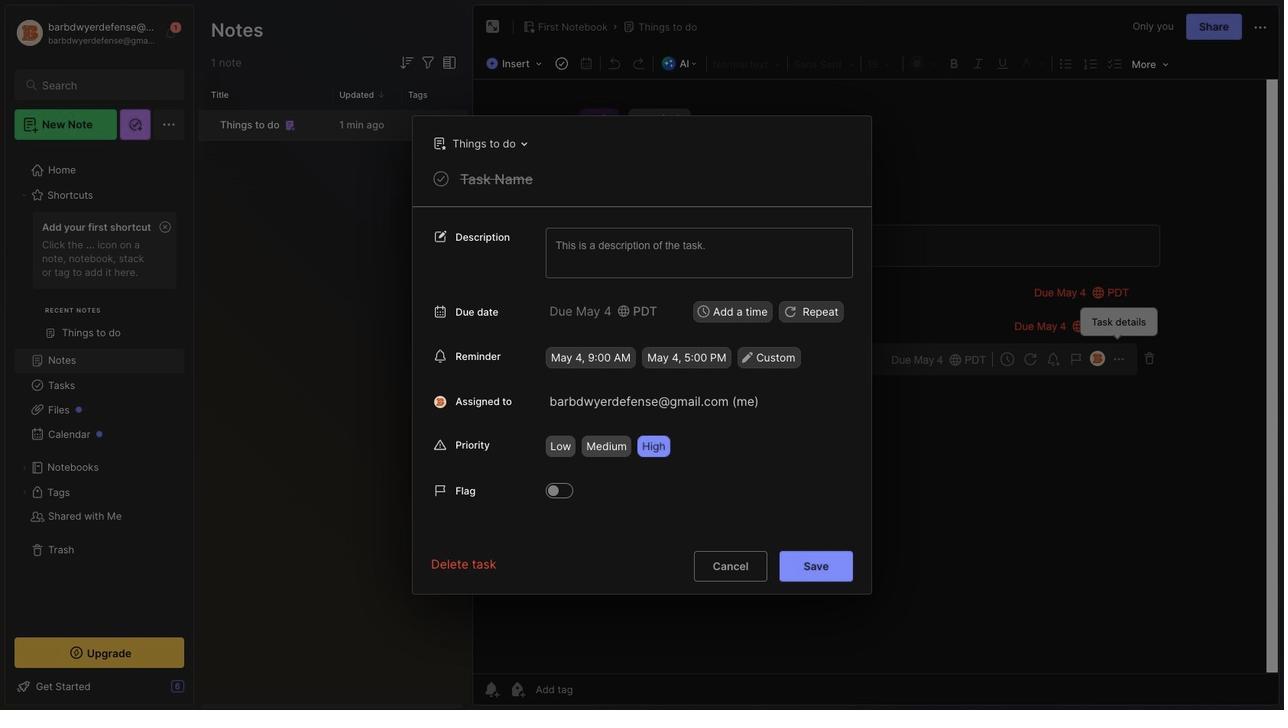 Task type: describe. For each thing, give the bounding box(es) containing it.
insert image
[[482, 54, 550, 73]]

group inside main element
[[15, 207, 184, 355]]

none search field inside main element
[[42, 76, 170, 94]]

Search text field
[[42, 78, 170, 93]]

font size image
[[863, 54, 901, 73]]

Note Editor text field
[[473, 79, 1279, 674]]

expand note image
[[484, 18, 502, 36]]

add tag image
[[508, 680, 527, 699]]

font color image
[[905, 53, 942, 74]]

Go to note or move task field
[[426, 132, 533, 154]]

add a reminder image
[[482, 680, 501, 699]]

more image
[[1127, 54, 1173, 73]]

heading level image
[[708, 54, 786, 73]]



Task type: vqa. For each thing, say whether or not it's contained in the screenshot.
the bottommost on
no



Task type: locate. For each thing, give the bounding box(es) containing it.
Enter task text field
[[459, 170, 853, 196]]

font family image
[[790, 54, 859, 73]]

note window element
[[472, 5, 1280, 706]]

None search field
[[42, 76, 170, 94]]

highlight image
[[1015, 53, 1050, 74]]

What is this task about? text field
[[546, 228, 853, 278]]

expand tags image
[[20, 488, 29, 497]]

tree
[[5, 149, 193, 624]]

main element
[[0, 0, 199, 710]]

expand notebooks image
[[20, 463, 29, 472]]

group
[[15, 207, 184, 355]]

row group
[[199, 110, 471, 141]]

task image
[[551, 53, 573, 74]]

tree inside main element
[[5, 149, 193, 624]]



